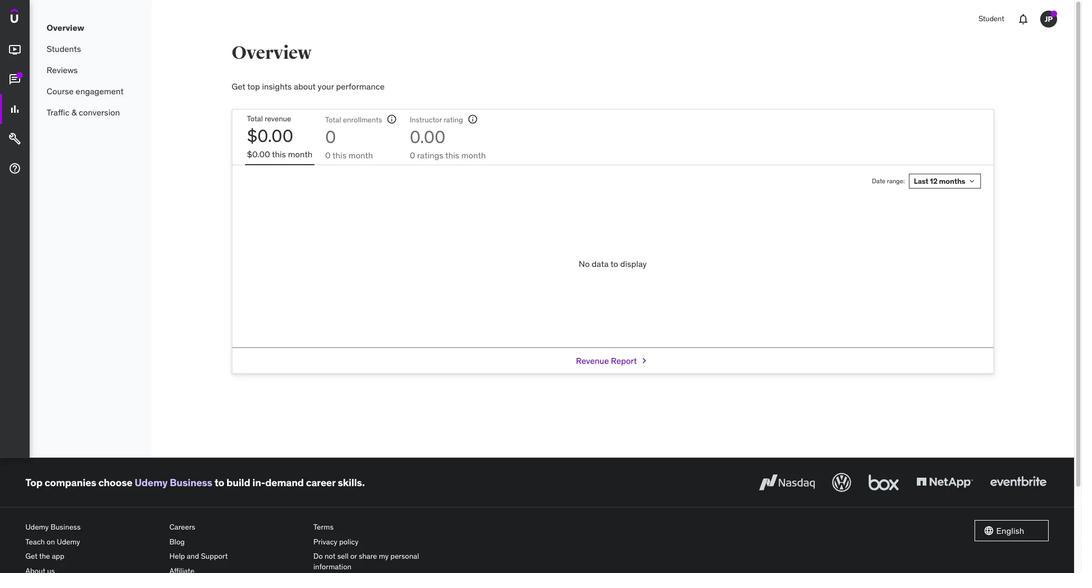 Task type: locate. For each thing, give the bounding box(es) containing it.
get left the
[[25, 552, 38, 561]]

udemy business link
[[135, 476, 212, 489], [25, 520, 161, 535]]

1 horizontal spatial this
[[333, 150, 347, 160]]

overview inside overview link
[[47, 22, 84, 33]]

teach on udemy link
[[25, 535, 161, 549]]

0 horizontal spatial business
[[51, 522, 81, 532]]

ratin
[[444, 115, 459, 125]]

1 vertical spatial medium image
[[8, 73, 21, 86]]

insights
[[262, 81, 292, 92]]

month inside 0.00 0 ratings this month
[[462, 150, 486, 160]]

on
[[47, 537, 55, 546]]

1 vertical spatial $0.00
[[247, 149, 270, 159]]

0 horizontal spatial overview
[[47, 22, 84, 33]]

small image inside english button
[[984, 526, 995, 536]]

1 horizontal spatial small image
[[984, 526, 995, 536]]

udemy right "choose" at the left of the page
[[135, 476, 168, 489]]

business up careers
[[170, 476, 212, 489]]

1 horizontal spatial business
[[170, 476, 212, 489]]

privacy policy link
[[314, 535, 449, 549]]

this
[[272, 149, 286, 159], [333, 150, 347, 160], [446, 150, 460, 160]]

udemy business link up careers
[[135, 476, 212, 489]]

month down get info image
[[462, 150, 486, 160]]

1 $0.00 from the top
[[247, 125, 293, 147]]

1 horizontal spatial to
[[611, 259, 619, 269]]

ratings
[[417, 150, 444, 160]]

reviews link
[[30, 59, 152, 81]]

medium image
[[8, 44, 21, 56], [8, 73, 21, 86], [8, 133, 21, 145]]

small image
[[639, 356, 650, 366], [984, 526, 995, 536]]

3 medium image from the top
[[8, 133, 21, 145]]

0 horizontal spatial this
[[272, 149, 286, 159]]

1 vertical spatial udemy business link
[[25, 520, 161, 535]]

0 horizontal spatial to
[[215, 476, 224, 489]]

month down revenue
[[288, 149, 313, 159]]

udemy up teach
[[25, 522, 49, 532]]

1 vertical spatial business
[[51, 522, 81, 532]]

0 horizontal spatial small image
[[639, 356, 650, 366]]

1 vertical spatial udemy
[[25, 522, 49, 532]]

month inside the total revenue $0.00 $0.00 this month
[[288, 149, 313, 159]]

get the app link
[[25, 549, 161, 564]]

get
[[232, 81, 246, 92], [25, 552, 38, 561]]

0 vertical spatial udemy
[[135, 476, 168, 489]]

instructor ratin
[[410, 115, 459, 125]]

1 horizontal spatial month
[[349, 150, 373, 160]]

1 horizontal spatial udemy
[[57, 537, 80, 546]]

students
[[47, 43, 81, 54]]

udemy right on
[[57, 537, 80, 546]]

s
[[379, 115, 382, 125]]

to
[[611, 259, 619, 269], [215, 476, 224, 489]]

overview up the insights
[[232, 42, 312, 64]]

month down enrollment at the top left
[[349, 150, 373, 160]]

about
[[294, 81, 316, 92]]

1 horizontal spatial total
[[325, 115, 341, 125]]

date range:
[[873, 177, 905, 185]]

business up on
[[51, 522, 81, 532]]

0 vertical spatial medium image
[[8, 103, 21, 116]]

udemy
[[135, 476, 168, 489], [25, 522, 49, 532], [57, 537, 80, 546]]

g
[[459, 115, 463, 125]]

english button
[[975, 520, 1049, 541]]

get left top
[[232, 81, 246, 92]]

medium image
[[8, 103, 21, 116], [8, 162, 21, 175]]

careers blog help and support
[[170, 522, 228, 561]]

performance
[[336, 81, 385, 92]]

top companies choose udemy business to build in-demand career skills.
[[25, 476, 365, 489]]

small image left english
[[984, 526, 995, 536]]

this inside 0 0 this month
[[333, 150, 347, 160]]

1 vertical spatial medium image
[[8, 162, 21, 175]]

last 12 months
[[915, 176, 966, 186]]

0 vertical spatial udemy business link
[[135, 476, 212, 489]]

notifications image
[[1018, 13, 1030, 25]]

0
[[325, 126, 336, 148], [325, 150, 331, 160], [410, 150, 415, 160]]

1 vertical spatial overview
[[232, 42, 312, 64]]

2 horizontal spatial udemy
[[135, 476, 168, 489]]

overview
[[47, 22, 84, 33], [232, 42, 312, 64]]

data
[[592, 259, 609, 269]]

jp
[[1045, 14, 1053, 24]]

this down revenue
[[272, 149, 286, 159]]

month inside 0 0 this month
[[349, 150, 373, 160]]

this inside 0.00 0 ratings this month
[[446, 150, 460, 160]]

total left revenue
[[247, 114, 263, 124]]

overview up students
[[47, 22, 84, 33]]

1 medium image from the top
[[8, 103, 21, 116]]

total inside the total revenue $0.00 $0.00 this month
[[247, 114, 263, 124]]

app
[[52, 552, 64, 561]]

eventbrite image
[[989, 471, 1049, 494]]

this right ratings
[[446, 150, 460, 160]]

business inside udemy business teach on udemy get the app
[[51, 522, 81, 532]]

0.00 0 ratings this month
[[410, 126, 486, 160]]

0.00
[[410, 126, 446, 148]]

volkswagen image
[[831, 471, 854, 494]]

0 vertical spatial $0.00
[[247, 125, 293, 147]]

blog link
[[170, 535, 305, 549]]

no
[[579, 259, 590, 269]]

information
[[314, 562, 352, 571]]

0 vertical spatial small image
[[639, 356, 650, 366]]

in-
[[253, 476, 265, 489]]

0 vertical spatial overview
[[47, 22, 84, 33]]

2 horizontal spatial month
[[462, 150, 486, 160]]

do not sell or share my personal information button
[[314, 549, 449, 573]]

get inside udemy business teach on udemy get the app
[[25, 552, 38, 561]]

share
[[359, 552, 377, 561]]

month
[[288, 149, 313, 159], [349, 150, 373, 160], [462, 150, 486, 160]]

to left build
[[215, 476, 224, 489]]

engagement
[[76, 86, 124, 96]]

udemy image
[[11, 8, 59, 27]]

english
[[997, 525, 1025, 536]]

sell
[[338, 552, 349, 561]]

privacy
[[314, 537, 338, 546]]

0 horizontal spatial get
[[25, 552, 38, 561]]

0 vertical spatial medium image
[[8, 44, 21, 56]]

1 vertical spatial get
[[25, 552, 38, 561]]

0 inside 0.00 0 ratings this month
[[410, 150, 415, 160]]

netapp image
[[915, 471, 976, 494]]

total left enrollment at the top left
[[325, 115, 341, 125]]

1 vertical spatial to
[[215, 476, 224, 489]]

0 horizontal spatial total
[[247, 114, 263, 124]]

2 horizontal spatial this
[[446, 150, 460, 160]]

not
[[325, 552, 336, 561]]

0 vertical spatial get
[[232, 81, 246, 92]]

get info image
[[468, 114, 478, 125]]

1 vertical spatial small image
[[984, 526, 995, 536]]

range:
[[888, 177, 905, 185]]

$0.00
[[247, 125, 293, 147], [247, 149, 270, 159]]

0 vertical spatial to
[[611, 259, 619, 269]]

udemy business link up get the app link
[[25, 520, 161, 535]]

0 horizontal spatial month
[[288, 149, 313, 159]]

to right data
[[611, 259, 619, 269]]

business
[[170, 476, 212, 489], [51, 522, 81, 532]]

small image right report
[[639, 356, 650, 366]]

this down total enrollment
[[333, 150, 347, 160]]

1 horizontal spatial get
[[232, 81, 246, 92]]

xsmall image
[[968, 177, 977, 186]]

course engagement
[[47, 86, 124, 96]]

total
[[247, 114, 263, 124], [325, 115, 341, 125]]

choose
[[98, 476, 132, 489]]

2 vertical spatial medium image
[[8, 133, 21, 145]]



Task type: describe. For each thing, give the bounding box(es) containing it.
course engagement link
[[30, 81, 152, 102]]

revenue report
[[576, 355, 637, 366]]

last 12 months button
[[910, 174, 981, 189]]

no data to display
[[579, 259, 647, 269]]

traffic
[[47, 107, 69, 117]]

last
[[915, 176, 929, 186]]

revenue report link
[[576, 348, 650, 374]]

policy
[[339, 537, 359, 546]]

student link
[[973, 6, 1011, 32]]

date
[[873, 177, 886, 185]]

conversion
[[79, 107, 120, 117]]

overview link
[[30, 17, 152, 38]]

careers
[[170, 522, 195, 532]]

get info image
[[387, 114, 397, 125]]

enrollment
[[343, 115, 379, 125]]

reviews
[[47, 65, 78, 75]]

display
[[621, 259, 647, 269]]

total for total revenue $0.00 $0.00 this month
[[247, 114, 263, 124]]

0 0 this month
[[325, 126, 373, 160]]

box image
[[867, 471, 902, 494]]

12
[[931, 176, 938, 186]]

teach
[[25, 537, 45, 546]]

report
[[611, 355, 637, 366]]

2 vertical spatial udemy
[[57, 537, 80, 546]]

1 horizontal spatial overview
[[232, 42, 312, 64]]

get top insights about your performance
[[232, 81, 385, 92]]

students link
[[30, 38, 152, 59]]

2 $0.00 from the top
[[247, 149, 270, 159]]

total revenue $0.00 $0.00 this month
[[247, 114, 313, 159]]

0 horizontal spatial udemy
[[25, 522, 49, 532]]

top
[[247, 81, 260, 92]]

and
[[187, 552, 199, 561]]

career
[[306, 476, 336, 489]]

help and support link
[[170, 549, 305, 564]]

terms
[[314, 522, 334, 532]]

jp link
[[1037, 6, 1062, 32]]

instructor
[[410, 115, 442, 125]]

&
[[72, 107, 77, 117]]

build
[[227, 476, 250, 489]]

revenue
[[265, 114, 291, 124]]

terms privacy policy do not sell or share my personal information
[[314, 522, 419, 571]]

2 medium image from the top
[[8, 73, 21, 86]]

student
[[979, 14, 1005, 23]]

my
[[379, 552, 389, 561]]

the
[[39, 552, 50, 561]]

traffic & conversion link
[[30, 102, 152, 123]]

0 vertical spatial business
[[170, 476, 212, 489]]

your
[[318, 81, 334, 92]]

months
[[940, 176, 966, 186]]

you have alerts image
[[1052, 11, 1058, 17]]

small image inside revenue report link
[[639, 356, 650, 366]]

0 for 0.00
[[410, 150, 415, 160]]

0 for 0
[[325, 150, 331, 160]]

1 medium image from the top
[[8, 44, 21, 56]]

this inside the total revenue $0.00 $0.00 this month
[[272, 149, 286, 159]]

total for total enrollment
[[325, 115, 341, 125]]

blog
[[170, 537, 185, 546]]

help
[[170, 552, 185, 561]]

or
[[351, 552, 357, 561]]

traffic & conversion
[[47, 107, 120, 117]]

total enrollment
[[325, 115, 379, 125]]

terms link
[[314, 520, 449, 535]]

support
[[201, 552, 228, 561]]

nasdaq image
[[757, 471, 818, 494]]

companies
[[45, 476, 96, 489]]

2 medium image from the top
[[8, 162, 21, 175]]

course
[[47, 86, 74, 96]]

do
[[314, 552, 323, 561]]

top
[[25, 476, 42, 489]]

demand
[[265, 476, 304, 489]]

udemy business teach on udemy get the app
[[25, 522, 81, 561]]

skills.
[[338, 476, 365, 489]]

personal
[[391, 552, 419, 561]]

careers link
[[170, 520, 305, 535]]

revenue
[[576, 355, 609, 366]]



Task type: vqa. For each thing, say whether or not it's contained in the screenshot.
ratings
yes



